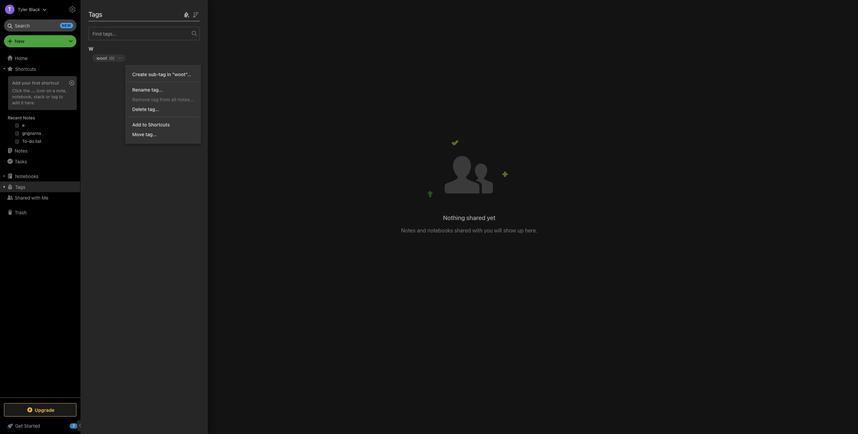 Task type: locate. For each thing, give the bounding box(es) containing it.
move
[[132, 132, 144, 137]]

started
[[24, 423, 40, 429]]

add to shortcuts link
[[126, 120, 201, 129]]

me up the find tags… text box
[[127, 9, 136, 17]]

notes
[[23, 115, 35, 120], [15, 148, 28, 153], [401, 228, 416, 234]]

rename tag… link
[[126, 85, 201, 95]]

notebooks link
[[0, 171, 80, 181]]

tag… for delete tag…
[[148, 106, 159, 112]]

tags inside tags button
[[15, 184, 25, 190]]

Sort field
[[192, 10, 200, 19]]

1 vertical spatial tags
[[15, 184, 25, 190]]

shortcuts button
[[0, 63, 80, 74]]

here.
[[25, 100, 35, 105], [526, 228, 538, 234]]

shortcuts
[[15, 66, 36, 72], [148, 122, 170, 127]]

to inside icon on a note, notebook, stack or tag to add it here.
[[59, 94, 63, 99]]

here. right up
[[526, 228, 538, 234]]

here. inside icon on a note, notebook, stack or tag to add it here.
[[25, 100, 35, 105]]

with up the find tags… text box
[[113, 9, 125, 17]]

trash link
[[0, 207, 80, 218]]

notes and notebooks shared with you will show up here.
[[401, 228, 538, 234]]

0 horizontal spatial to
[[59, 94, 63, 99]]

home link
[[0, 53, 81, 63]]

tag down a
[[51, 94, 58, 99]]

0 horizontal spatial shared
[[15, 195, 30, 200]]

0 horizontal spatial add
[[12, 80, 20, 86]]

group containing add your first shortcut
[[0, 74, 80, 148]]

with left you
[[473, 228, 483, 234]]

tag…
[[152, 87, 163, 93], [148, 106, 159, 112], [146, 132, 157, 137]]

me down tags button
[[42, 195, 48, 200]]

1 horizontal spatial with
[[113, 9, 125, 17]]

shared up notes and notebooks shared with you will show up here.
[[467, 214, 486, 221]]

add
[[12, 100, 20, 105]]

1 horizontal spatial tags
[[89, 10, 102, 18]]

tags right settings icon
[[89, 10, 102, 18]]

1 vertical spatial with
[[31, 195, 40, 200]]

notes left the and
[[401, 228, 416, 234]]

notes up tasks
[[15, 148, 28, 153]]

tree
[[0, 53, 81, 397]]

a
[[53, 88, 55, 93]]

add up move
[[132, 122, 141, 127]]

0 vertical spatial tags
[[89, 10, 102, 18]]

0
[[111, 56, 113, 61]]

shared inside "element"
[[91, 9, 111, 17]]

shared with me
[[91, 9, 136, 17], [15, 195, 48, 200]]

new button
[[4, 35, 76, 47]]

shortcuts inside shortcuts button
[[15, 66, 36, 72]]

0 horizontal spatial tags
[[15, 184, 25, 190]]

tag… down add to shortcuts
[[146, 132, 157, 137]]

note,
[[56, 88, 67, 93]]

sub-
[[148, 71, 159, 77]]

notes right recent on the left top
[[23, 115, 35, 120]]

get
[[15, 423, 23, 429]]

add for add your first shortcut
[[12, 80, 20, 86]]

1 horizontal spatial add
[[132, 122, 141, 127]]

on
[[46, 88, 52, 93]]

1 vertical spatial shared
[[15, 195, 30, 200]]

0 horizontal spatial me
[[42, 195, 48, 200]]

with
[[113, 9, 125, 17], [31, 195, 40, 200], [473, 228, 483, 234]]

tag… for rename tag…
[[152, 87, 163, 93]]

tags button
[[0, 181, 80, 192]]

shortcuts up move tag… link
[[148, 122, 170, 127]]

nothing
[[443, 214, 465, 221]]

0 vertical spatial tag…
[[152, 87, 163, 93]]

0 vertical spatial to
[[59, 94, 63, 99]]

2 vertical spatial with
[[473, 228, 483, 234]]

1 vertical spatial here.
[[526, 228, 538, 234]]

0 vertical spatial shared with me
[[91, 9, 136, 17]]

shared up "trash"
[[15, 195, 30, 200]]

expand tags image
[[2, 184, 7, 190]]

1 vertical spatial shared
[[455, 228, 471, 234]]

add inside dropdown list menu
[[132, 122, 141, 127]]

0 horizontal spatial shared with me
[[15, 195, 48, 200]]

tyler
[[18, 7, 28, 12]]

dropdown list menu
[[126, 69, 201, 139]]

1 vertical spatial notes
[[15, 148, 28, 153]]

first
[[32, 80, 40, 86]]

shared right settings icon
[[91, 9, 111, 17]]

black
[[29, 7, 40, 12]]

shared with me inside "element"
[[91, 9, 136, 17]]

remove tag from all notes… link
[[126, 95, 201, 104]]

tyler black
[[18, 7, 40, 12]]

with down tags button
[[31, 195, 40, 200]]

will
[[495, 228, 502, 234]]

1 vertical spatial shared with me
[[15, 195, 48, 200]]

new
[[62, 23, 71, 28]]

shared down nothing shared yet
[[455, 228, 471, 234]]

1 vertical spatial add
[[132, 122, 141, 127]]

tag… up remove tag from all notes…
[[152, 87, 163, 93]]

add
[[12, 80, 20, 86], [132, 122, 141, 127]]

here. inside shared with me "element"
[[526, 228, 538, 234]]

1 vertical spatial me
[[42, 195, 48, 200]]

tasks button
[[0, 156, 80, 167]]

shared
[[91, 9, 111, 17], [15, 195, 30, 200]]

delete tag…
[[132, 106, 159, 112]]

tag
[[159, 71, 166, 77], [51, 94, 58, 99], [151, 97, 159, 102]]

your
[[22, 80, 31, 86]]

from
[[160, 97, 170, 102]]

tags down notebooks
[[15, 184, 25, 190]]

yet
[[487, 214, 496, 221]]

0 vertical spatial shortcuts
[[15, 66, 36, 72]]

tasks
[[15, 159, 27, 164]]

0 vertical spatial here.
[[25, 100, 35, 105]]

1 horizontal spatial me
[[127, 9, 136, 17]]

1 horizontal spatial here.
[[526, 228, 538, 234]]

shortcuts down home
[[15, 66, 36, 72]]

2 vertical spatial tag…
[[146, 132, 157, 137]]

tree containing home
[[0, 53, 81, 397]]

0 vertical spatial me
[[127, 9, 136, 17]]

0 horizontal spatial with
[[31, 195, 40, 200]]

move tag… link
[[126, 129, 201, 139]]

0 horizontal spatial here.
[[25, 100, 35, 105]]

shared
[[467, 214, 486, 221], [455, 228, 471, 234]]

tag… down remove tag from all notes…
[[148, 106, 159, 112]]

add inside tree
[[12, 80, 20, 86]]

1 horizontal spatial shared
[[91, 9, 111, 17]]

notes inside shared with me "element"
[[401, 228, 416, 234]]

0 vertical spatial add
[[12, 80, 20, 86]]

create
[[132, 71, 147, 77]]

notes inside notes link
[[15, 148, 28, 153]]

notes…
[[178, 97, 194, 102]]

1 vertical spatial shortcuts
[[148, 122, 170, 127]]

1 horizontal spatial to
[[143, 122, 147, 127]]

to up move tag…
[[143, 122, 147, 127]]

all
[[171, 97, 176, 102]]

1 horizontal spatial shortcuts
[[148, 122, 170, 127]]

to
[[59, 94, 63, 99], [143, 122, 147, 127]]

icon
[[37, 88, 45, 93]]

1 horizontal spatial tag
[[151, 97, 159, 102]]

2 vertical spatial notes
[[401, 228, 416, 234]]

shared inside 'link'
[[15, 195, 30, 200]]

Help and Learning task checklist field
[[0, 421, 81, 431]]

new search field
[[9, 19, 73, 32]]

click the ...
[[12, 88, 36, 93]]

Tag actions field
[[115, 54, 125, 62]]

me
[[127, 9, 136, 17], [42, 195, 48, 200]]

add up the click
[[12, 80, 20, 86]]

icon on a note, notebook, stack or tag to add it here.
[[12, 88, 67, 105]]

notes for notes
[[15, 148, 28, 153]]

it
[[21, 100, 24, 105]]

tag left in
[[159, 71, 166, 77]]

with inside "shared with me" 'link'
[[31, 195, 40, 200]]

group
[[0, 74, 80, 148]]

0 vertical spatial shared
[[91, 9, 111, 17]]

1 vertical spatial to
[[143, 122, 147, 127]]

0 horizontal spatial tag
[[51, 94, 58, 99]]

home
[[15, 55, 28, 61]]

shared with me inside 'link'
[[15, 195, 48, 200]]

Find tags… text field
[[89, 29, 192, 38]]

add to shortcuts
[[132, 122, 170, 127]]

settings image
[[68, 5, 76, 13]]

2 horizontal spatial with
[[473, 228, 483, 234]]

1 vertical spatial tag…
[[148, 106, 159, 112]]

here. right it on the left of the page
[[25, 100, 35, 105]]

0 horizontal spatial shortcuts
[[15, 66, 36, 72]]

the
[[23, 88, 30, 93]]

to down note,
[[59, 94, 63, 99]]

tag… for move tag…
[[146, 132, 157, 137]]

to inside dropdown list menu
[[143, 122, 147, 127]]

Account field
[[0, 3, 47, 16]]

notebooks
[[15, 173, 39, 179]]

0 vertical spatial with
[[113, 9, 125, 17]]

upgrade button
[[4, 403, 76, 417]]

Search text field
[[9, 19, 72, 32]]

tag left "from"
[[151, 97, 159, 102]]

tags
[[89, 10, 102, 18], [15, 184, 25, 190]]

1 horizontal spatial shared with me
[[91, 9, 136, 17]]



Task type: describe. For each thing, give the bounding box(es) containing it.
shared with me element
[[81, 0, 859, 434]]

recent notes
[[8, 115, 35, 120]]

woot row
[[89, 53, 205, 72]]

and
[[417, 228, 426, 234]]

or
[[46, 94, 50, 99]]

7
[[73, 424, 75, 428]]

me inside shared with me "element"
[[127, 9, 136, 17]]

me inside "shared with me" 'link'
[[42, 195, 48, 200]]

...
[[31, 88, 36, 93]]

you
[[484, 228, 493, 234]]

)
[[113, 56, 115, 61]]

rename tag…
[[132, 87, 163, 93]]

add your first shortcut
[[12, 80, 59, 86]]

remove tag from all notes…
[[132, 97, 194, 102]]

get started
[[15, 423, 40, 429]]

trash
[[15, 210, 27, 215]]

add for add to shortcuts
[[132, 122, 141, 127]]

remove
[[132, 97, 150, 102]]

notes for notes and notebooks shared with you will show up here.
[[401, 228, 416, 234]]

click to collapse image
[[78, 422, 83, 430]]

shortcuts inside add to shortcuts link
[[148, 122, 170, 127]]

create sub-tag in "woot"…
[[132, 71, 191, 77]]

w
[[89, 46, 93, 52]]

new
[[15, 38, 24, 44]]

woot ( 0 )
[[97, 55, 115, 61]]

move tag…
[[132, 132, 157, 137]]

in
[[167, 71, 171, 77]]

delete
[[132, 106, 147, 112]]

notebooks
[[428, 228, 453, 234]]

(
[[109, 56, 111, 61]]

0 vertical spatial notes
[[23, 115, 35, 120]]

sort options image
[[192, 11, 200, 19]]

nothing shared yet
[[443, 214, 496, 221]]

create sub-tag in "woot"… link
[[126, 69, 201, 79]]

rename
[[132, 87, 150, 93]]

group inside tree
[[0, 74, 80, 148]]

show
[[504, 228, 517, 234]]

recent
[[8, 115, 22, 120]]

upgrade
[[35, 407, 55, 413]]

2 horizontal spatial tag
[[159, 71, 166, 77]]

shared with me link
[[0, 192, 80, 203]]

w row group
[[89, 40, 205, 72]]

create new tag image
[[182, 11, 191, 19]]

expand notebooks image
[[2, 173, 7, 179]]

tag inside icon on a note, notebook, stack or tag to add it here.
[[51, 94, 58, 99]]

"woot"…
[[172, 71, 191, 77]]

stack
[[34, 94, 45, 99]]

click
[[12, 88, 22, 93]]

notebook,
[[12, 94, 33, 99]]

notes link
[[0, 145, 80, 156]]

woot
[[97, 55, 107, 61]]

up
[[518, 228, 524, 234]]

delete tag… link
[[126, 104, 201, 114]]

shortcut
[[41, 80, 59, 86]]

0 vertical spatial shared
[[467, 214, 486, 221]]



Task type: vqa. For each thing, say whether or not it's contained in the screenshot.
tree at the left in Main "element"
no



